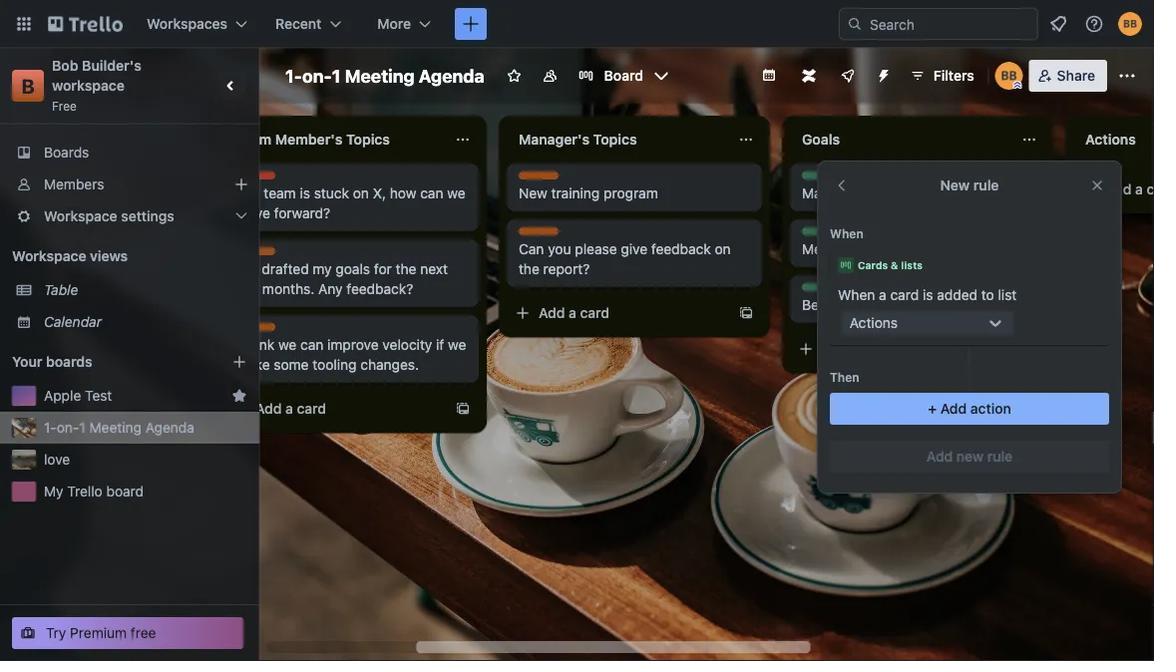 Task type: vqa. For each thing, say whether or not it's contained in the screenshot.
the team is stuck on x, how can we move forward? LINK
yes



Task type: locate. For each thing, give the bounding box(es) containing it.
color: orange, title: "discuss" element
[[519, 172, 564, 187], [519, 227, 564, 242]]

1 horizontal spatial 1-
[[285, 65, 302, 86]]

1 horizontal spatial actions
[[1085, 131, 1136, 148]]

1 vertical spatial agenda
[[145, 419, 194, 436]]

star or unstar board image
[[506, 68, 522, 84]]

discuss for new
[[519, 173, 564, 187]]

goal inside goal mentor another developer
[[802, 228, 828, 242]]

topics up x,
[[346, 131, 390, 148]]

rule right new
[[987, 448, 1013, 465]]

open information menu image
[[1084, 14, 1104, 34]]

more
[[377, 15, 411, 32]]

3 color: green, title: "goal" element from the top
[[802, 283, 842, 298]]

color: green, title: "goal" element
[[802, 172, 842, 187], [802, 227, 842, 242], [802, 283, 842, 298]]

new rule
[[940, 177, 999, 194]]

agenda down create board or workspace image
[[419, 65, 484, 86]]

on left x,
[[353, 185, 369, 201]]

1
[[332, 65, 341, 86], [79, 419, 86, 436]]

the inside i've drafted my goals for the next few months. any feedback?
[[396, 261, 416, 277]]

1 vertical spatial 1-on-1 meeting agenda
[[44, 419, 194, 436]]

0 horizontal spatial on
[[353, 185, 369, 201]]

1 vertical spatial 1
[[79, 419, 86, 436]]

switch to… image
[[14, 14, 34, 34]]

goal for best
[[802, 284, 828, 298]]

0 vertical spatial on-
[[302, 65, 332, 86]]

1- down recent
[[285, 65, 302, 86]]

1 color: green, title: "goal" element from the top
[[802, 172, 842, 187]]

Manager's Topics text field
[[507, 124, 726, 156]]

2 goal from the top
[[802, 228, 828, 242]]

0 horizontal spatial topics
[[346, 131, 390, 148]]

workspace for workspace views
[[12, 248, 86, 264]]

1 horizontal spatial new
[[940, 177, 970, 194]]

1 topics from the left
[[346, 131, 390, 148]]

your
[[12, 354, 42, 370]]

0 vertical spatial 1-
[[285, 65, 302, 86]]

you
[[548, 241, 571, 257]]

goal
[[802, 173, 828, 187], [802, 228, 828, 242], [802, 284, 828, 298]]

table link
[[44, 280, 247, 300]]

add a card up then
[[822, 341, 893, 357]]

2 vertical spatial color: green, title: "goal" element
[[802, 283, 842, 298]]

0 vertical spatial is
[[300, 185, 310, 201]]

another
[[852, 241, 901, 257]]

meeting
[[345, 65, 415, 86], [89, 419, 142, 436]]

1 the from the left
[[396, 261, 416, 277]]

can
[[519, 241, 544, 257]]

create from template… image
[[455, 401, 471, 417]]

1 vertical spatial add a card button
[[790, 333, 1013, 365]]

1-on-1 meeting agenda down 'more'
[[285, 65, 484, 86]]

workspace settings
[[44, 208, 174, 224]]

0 vertical spatial actions
[[1085, 131, 1136, 148]]

when for when
[[830, 226, 864, 240]]

2 topics from the left
[[593, 131, 637, 148]]

card down report?
[[580, 305, 609, 321]]

blog
[[891, 297, 919, 313]]

discuss
[[519, 173, 564, 187], [519, 228, 564, 242]]

add a card button
[[507, 297, 730, 329], [790, 333, 1013, 365], [223, 393, 447, 425]]

the team is stuck on x, how can we move forward?
[[235, 185, 465, 221]]

0 horizontal spatial the
[[396, 261, 416, 277]]

1 vertical spatial is
[[923, 287, 933, 303]]

1 down "apple test"
[[79, 419, 86, 436]]

discuss inside discuss new training program
[[519, 173, 564, 187]]

1 vertical spatial on
[[715, 241, 731, 257]]

actions
[[1085, 131, 1136, 148], [850, 315, 898, 331]]

create board or workspace image
[[461, 14, 481, 34]]

card
[[890, 287, 919, 303], [580, 305, 609, 321], [863, 341, 893, 357], [297, 400, 326, 417]]

1 vertical spatial goal
[[802, 228, 828, 242]]

1- up love
[[44, 419, 57, 436]]

2 color: green, title: "goal" element from the top
[[802, 227, 842, 242]]

on- down apple
[[57, 419, 79, 436]]

1 vertical spatial add a card
[[822, 341, 893, 357]]

1-on-1 meeting agenda inside text box
[[285, 65, 484, 86]]

can
[[420, 185, 443, 201], [300, 337, 323, 353]]

workspace navigation collapse icon image
[[217, 72, 245, 100]]

add a card button for please
[[507, 297, 730, 329]]

1 inside text box
[[332, 65, 341, 86]]

1 vertical spatial can
[[300, 337, 323, 353]]

1 horizontal spatial 1
[[332, 65, 341, 86]]

0 vertical spatial meeting
[[345, 65, 415, 86]]

1 vertical spatial 1-
[[44, 419, 57, 436]]

the down can
[[519, 261, 539, 277]]

3 goal from the top
[[802, 284, 828, 298]]

2 vertical spatial goal
[[802, 284, 828, 298]]

0 horizontal spatial is
[[300, 185, 310, 201]]

0 horizontal spatial actions
[[850, 315, 898, 331]]

please
[[575, 241, 617, 257]]

my
[[313, 261, 332, 277]]

0 vertical spatial color: green, title: "goal" element
[[802, 172, 842, 187]]

0 vertical spatial add a card
[[539, 305, 609, 321]]

color: green, title: "goal" element down mentor
[[802, 283, 842, 298]]

1 horizontal spatial can
[[420, 185, 443, 201]]

2 vertical spatial add a card
[[255, 400, 326, 417]]

best practice blog link
[[802, 295, 1033, 315]]

goal down goals
[[802, 173, 828, 187]]

add up then
[[822, 341, 848, 357]]

0 vertical spatial 1-on-1 meeting agenda
[[285, 65, 484, 86]]

color: green, title: "goal" element down 'manage'
[[802, 227, 842, 242]]

1 vertical spatial when
[[838, 287, 875, 303]]

create from template… image
[[738, 305, 754, 321], [1021, 341, 1037, 357]]

on- inside 1-on-1 meeting agenda link
[[57, 419, 79, 436]]

some
[[274, 357, 309, 373]]

workspace
[[44, 208, 117, 224], [12, 248, 86, 264]]

is inside the team is stuck on x, how can we move forward?
[[300, 185, 310, 201]]

goals
[[336, 261, 370, 277]]

if
[[436, 337, 444, 353]]

0 vertical spatial color: orange, title: "discuss" element
[[519, 172, 564, 187]]

discuss inside "discuss can you please give feedback on the report?"
[[519, 228, 564, 242]]

topics
[[346, 131, 390, 148], [593, 131, 637, 148]]

add right the 'starred icon'
[[255, 400, 282, 417]]

actions inside text field
[[1085, 131, 1136, 148]]

2 color: orange, title: "discuss" element from the top
[[519, 227, 564, 242]]

add a card button down tooling
[[223, 393, 447, 425]]

members link
[[0, 169, 259, 200]]

1-on-1 meeting agenda down "apple test" link
[[44, 419, 194, 436]]

1 horizontal spatial the
[[519, 261, 539, 277]]

apple test
[[44, 388, 112, 404]]

new left training
[[519, 185, 547, 201]]

try premium free button
[[12, 617, 243, 649]]

discuss for can
[[519, 228, 564, 242]]

Goals text field
[[790, 124, 1009, 156]]

1 vertical spatial rule
[[987, 448, 1013, 465]]

add a card button down blog
[[790, 333, 1013, 365]]

rule right chaos at top
[[973, 177, 999, 194]]

2 horizontal spatial add a card
[[822, 341, 893, 357]]

0 vertical spatial 1
[[332, 65, 341, 86]]

workspace inside dropdown button
[[44, 208, 117, 224]]

power ups image
[[840, 68, 856, 84]]

2 discuss from the top
[[519, 228, 564, 242]]

on right feedback
[[715, 241, 731, 257]]

workspaces button
[[135, 8, 259, 40]]

rule
[[973, 177, 999, 194], [987, 448, 1013, 465]]

add new rule
[[926, 448, 1013, 465]]

new right chaos at top
[[940, 177, 970, 194]]

0 vertical spatial create from template… image
[[738, 305, 754, 321]]

Search field
[[863, 9, 1037, 39]]

1 vertical spatial create from template… image
[[1021, 341, 1037, 357]]

a
[[879, 287, 886, 303], [569, 305, 576, 321], [852, 341, 860, 357], [285, 400, 293, 417]]

is right blog
[[923, 287, 933, 303]]

+ add action
[[928, 400, 1011, 417]]

settings
[[121, 208, 174, 224]]

2 vertical spatial add a card button
[[223, 393, 447, 425]]

add a card for another
[[822, 341, 893, 357]]

add board image
[[231, 354, 247, 370]]

is up forward?
[[300, 185, 310, 201]]

0 vertical spatial add a card button
[[507, 297, 730, 329]]

color: green, title: "goal" element down goals
[[802, 172, 842, 187]]

a up then
[[852, 341, 860, 357]]

chaos
[[889, 185, 927, 201]]

0 vertical spatial can
[[420, 185, 443, 201]]

1 horizontal spatial on-
[[302, 65, 332, 86]]

goal best practice blog
[[802, 284, 919, 313]]

1 vertical spatial discuss
[[519, 228, 564, 242]]

workspace up table
[[12, 248, 86, 264]]

give
[[621, 241, 647, 257]]

board
[[604, 67, 643, 84]]

0 vertical spatial discuss
[[519, 173, 564, 187]]

add a card for you
[[539, 305, 609, 321]]

apple test link
[[44, 386, 223, 406]]

when
[[830, 226, 864, 240], [838, 287, 875, 303]]

stuck
[[314, 185, 349, 201]]

primary element
[[0, 0, 1154, 48]]

0 vertical spatial rule
[[973, 177, 999, 194]]

workspace down "members"
[[44, 208, 117, 224]]

color: orange, title: "discuss" element down manager's
[[519, 172, 564, 187]]

can you please give feedback on the report? link
[[519, 239, 750, 279]]

new
[[956, 448, 984, 465]]

can right how
[[420, 185, 443, 201]]

0 vertical spatial goal
[[802, 173, 828, 187]]

1 horizontal spatial add a card button
[[507, 297, 730, 329]]

goal inside goal best practice blog
[[802, 284, 828, 298]]

1 discuss from the top
[[519, 173, 564, 187]]

1 horizontal spatial add a card
[[539, 305, 609, 321]]

when down cards
[[838, 287, 875, 303]]

0 vertical spatial workspace
[[44, 208, 117, 224]]

1 down the recent dropdown button
[[332, 65, 341, 86]]

my trello board link
[[44, 482, 247, 502]]

1 horizontal spatial 1-on-1 meeting agenda
[[285, 65, 484, 86]]

action
[[970, 400, 1011, 417]]

1 vertical spatial workspace
[[12, 248, 86, 264]]

actions down practice at the right
[[850, 315, 898, 331]]

team
[[264, 185, 296, 201]]

workspaces
[[147, 15, 227, 32]]

1 horizontal spatial agenda
[[419, 65, 484, 86]]

1 horizontal spatial topics
[[593, 131, 637, 148]]

1 color: orange, title: "discuss" element from the top
[[519, 172, 564, 187]]

on- down the recent dropdown button
[[302, 65, 332, 86]]

actions down "show menu" icon
[[1085, 131, 1136, 148]]

when for when a card is added to list
[[838, 287, 875, 303]]

1 vertical spatial color: green, title: "goal" element
[[802, 227, 842, 242]]

we right how
[[447, 185, 465, 201]]

0 horizontal spatial create from template… image
[[738, 305, 754, 321]]

can up some
[[300, 337, 323, 353]]

1 goal from the top
[[802, 173, 828, 187]]

1 horizontal spatial on
[[715, 241, 731, 257]]

i've drafted my goals for the next few months. any feedback?
[[235, 261, 448, 297]]

bob builder's workspace link
[[52, 57, 145, 94]]

agenda inside text box
[[419, 65, 484, 86]]

on
[[353, 185, 369, 201], [715, 241, 731, 257]]

agenda up love link
[[145, 419, 194, 436]]

goal down 'manage'
[[802, 228, 828, 242]]

1 horizontal spatial meeting
[[345, 65, 415, 86]]

goal down mentor
[[802, 284, 828, 298]]

boards link
[[0, 137, 259, 169]]

recent
[[275, 15, 321, 32]]

0 horizontal spatial 1
[[79, 419, 86, 436]]

the right for at top
[[396, 261, 416, 277]]

0 horizontal spatial meeting
[[89, 419, 142, 436]]

trello
[[67, 483, 102, 500]]

color: orange, title: "discuss" element up report?
[[519, 227, 564, 242]]

discuss new training program
[[519, 173, 658, 201]]

2 the from the left
[[519, 261, 539, 277]]

1-on-1 meeting agenda
[[285, 65, 484, 86], [44, 419, 194, 436]]

add a card down some
[[255, 400, 326, 417]]

a down report?
[[569, 305, 576, 321]]

0 vertical spatial agenda
[[419, 65, 484, 86]]

1 vertical spatial color: orange, title: "discuss" element
[[519, 227, 564, 242]]

discuss up report?
[[519, 228, 564, 242]]

meeting down 'more'
[[345, 65, 415, 86]]

Actions text field
[[1073, 124, 1154, 156]]

1-on-1 meeting agenda link
[[44, 418, 247, 438]]

0 notifications image
[[1046, 12, 1070, 36]]

new
[[940, 177, 970, 194], [519, 185, 547, 201]]

add a card down report?
[[539, 305, 609, 321]]

0 horizontal spatial new
[[519, 185, 547, 201]]

when up mentor
[[830, 226, 864, 240]]

free
[[52, 99, 77, 113]]

on inside the team is stuck on x, how can we move forward?
[[353, 185, 369, 201]]

we
[[447, 185, 465, 201], [278, 337, 296, 353], [448, 337, 466, 353]]

0 vertical spatial on
[[353, 185, 369, 201]]

0 horizontal spatial can
[[300, 337, 323, 353]]

0 vertical spatial when
[[830, 226, 864, 240]]

0 horizontal spatial on-
[[57, 419, 79, 436]]

topics up discuss new training program
[[593, 131, 637, 148]]

add
[[539, 305, 565, 321], [822, 341, 848, 357], [255, 400, 282, 417], [940, 400, 967, 417], [926, 448, 953, 465]]

goal inside goal manage time chaos
[[802, 173, 828, 187]]

meeting down test
[[89, 419, 142, 436]]

1 horizontal spatial is
[[923, 287, 933, 303]]

2 horizontal spatial add a card button
[[790, 333, 1013, 365]]

1 vertical spatial on-
[[57, 419, 79, 436]]

we right if
[[448, 337, 466, 353]]

add a card button down the can you please give feedback on the report? link
[[507, 297, 730, 329]]

1 horizontal spatial create from template… image
[[1021, 341, 1037, 357]]

b
[[21, 74, 34, 97]]

board
[[106, 483, 144, 500]]

color: green, title: "goal" element for best
[[802, 283, 842, 298]]

0 horizontal spatial add a card button
[[223, 393, 447, 425]]

0 horizontal spatial add a card
[[255, 400, 326, 417]]

on- inside 1-on-1 meeting agenda text box
[[302, 65, 332, 86]]

color: orange, title: "discuss" element for new
[[519, 172, 564, 187]]

discuss down manager's
[[519, 173, 564, 187]]

rule inside button
[[987, 448, 1013, 465]]



Task type: describe. For each thing, give the bounding box(es) containing it.
a left blog
[[879, 287, 886, 303]]

to
[[981, 287, 994, 303]]

x,
[[373, 185, 386, 201]]

workspace settings button
[[0, 200, 259, 232]]

can inside i think we can improve velocity if we make some tooling changes.
[[300, 337, 323, 353]]

drafted
[[262, 261, 309, 277]]

filters button
[[903, 60, 980, 92]]

calendar
[[44, 314, 102, 330]]

feedback?
[[346, 281, 413, 297]]

automation image
[[868, 60, 895, 88]]

try premium free
[[46, 625, 156, 641]]

this member is an admin of this board. image
[[1013, 81, 1022, 90]]

the inside "discuss can you please give feedback on the report?"
[[519, 261, 539, 277]]

views
[[90, 248, 128, 264]]

on inside "discuss can you please give feedback on the report?"
[[715, 241, 731, 257]]

training
[[551, 185, 600, 201]]

months.
[[262, 281, 315, 297]]

any
[[318, 281, 343, 297]]

manager's
[[519, 131, 590, 148]]

calendar link
[[44, 312, 247, 332]]

next
[[420, 261, 448, 277]]

i
[[235, 337, 239, 353]]

create from template… image for mentor another developer
[[1021, 341, 1037, 357]]

i think we can improve velocity if we make some tooling changes. link
[[235, 335, 467, 375]]

create from template… image for can you please give feedback on the report?
[[738, 305, 754, 321]]

love
[[44, 451, 70, 468]]

can inside the team is stuck on x, how can we move forward?
[[420, 185, 443, 201]]

premium
[[70, 625, 127, 641]]

0 horizontal spatial 1-
[[44, 419, 57, 436]]

add left new
[[926, 448, 953, 465]]

bob builder's workspace free
[[52, 57, 145, 113]]

share
[[1057, 67, 1095, 84]]

Team Member's Topics text field
[[223, 124, 443, 156]]

b link
[[12, 70, 44, 102]]

boards
[[46, 354, 92, 370]]

the team is stuck on x, how can we move forward? link
[[235, 184, 467, 223]]

lists
[[901, 259, 923, 271]]

mentor
[[802, 241, 848, 257]]

manager's topics
[[519, 131, 637, 148]]

1- inside text box
[[285, 65, 302, 86]]

velocity
[[382, 337, 432, 353]]

card down some
[[297, 400, 326, 417]]

bob builder (bobbuilder40) image
[[1118, 12, 1142, 36]]

+
[[928, 400, 937, 417]]

workspace views
[[12, 248, 128, 264]]

search image
[[847, 16, 863, 32]]

feedback
[[651, 241, 711, 257]]

discuss can you please give feedback on the report?
[[519, 228, 731, 277]]

test
[[85, 388, 112, 404]]

filters
[[933, 67, 974, 84]]

topics inside text field
[[346, 131, 390, 148]]

calendar power-up image
[[761, 67, 777, 83]]

few
[[235, 281, 258, 297]]

i've drafted my goals for the next few months. any feedback? link
[[235, 259, 467, 299]]

we up some
[[278, 337, 296, 353]]

share button
[[1029, 60, 1107, 92]]

mentor another developer link
[[802, 239, 1033, 259]]

Board name text field
[[275, 60, 494, 92]]

back to home image
[[48, 8, 123, 40]]

0 horizontal spatial agenda
[[145, 419, 194, 436]]

program
[[604, 185, 658, 201]]

we inside the team is stuck on x, how can we move forward?
[[447, 185, 465, 201]]

list
[[998, 287, 1017, 303]]

1 vertical spatial actions
[[850, 315, 898, 331]]

topics inside text field
[[593, 131, 637, 148]]

cards & lists
[[858, 259, 923, 271]]

add down report?
[[539, 305, 565, 321]]

builder's
[[82, 57, 142, 74]]

try
[[46, 625, 66, 641]]

color: orange, title: "discuss" element for can
[[519, 227, 564, 242]]

confluence icon image
[[802, 69, 816, 83]]

the
[[235, 185, 260, 201]]

improve
[[327, 337, 379, 353]]

color: green, title: "goal" element for manage
[[802, 172, 842, 187]]

i think we can improve velocity if we make some tooling changes.
[[235, 337, 466, 373]]

your boards
[[12, 354, 92, 370]]

goals
[[802, 131, 840, 148]]

table
[[44, 282, 78, 298]]

your boards with 4 items element
[[12, 350, 201, 374]]

more button
[[365, 8, 443, 40]]

show menu image
[[1117, 66, 1137, 86]]

when a card is added to list
[[838, 287, 1017, 303]]

add a card button for developer
[[790, 333, 1013, 365]]

workspace for workspace settings
[[44, 208, 117, 224]]

0 horizontal spatial 1-on-1 meeting agenda
[[44, 419, 194, 436]]

cards
[[858, 259, 888, 271]]

developer
[[905, 241, 969, 257]]

team
[[235, 131, 272, 148]]

tooling
[[313, 357, 357, 373]]

workspace visible image
[[542, 68, 558, 84]]

color: green, title: "goal" element for mentor
[[802, 227, 842, 242]]

boards
[[44, 144, 89, 161]]

1 vertical spatial meeting
[[89, 419, 142, 436]]

board button
[[570, 60, 677, 92]]

member's
[[275, 131, 343, 148]]

time
[[857, 185, 885, 201]]

recent button
[[263, 8, 353, 40]]

bob builder (bobbuilder40) image
[[995, 62, 1023, 90]]

a down some
[[285, 400, 293, 417]]

i've
[[235, 261, 258, 277]]

best
[[802, 297, 831, 313]]

move
[[235, 205, 270, 221]]

goal for mentor
[[802, 228, 828, 242]]

manage
[[802, 185, 853, 201]]

love link
[[44, 450, 247, 470]]

goal mentor another developer
[[802, 228, 969, 257]]

new inside discuss new training program
[[519, 185, 547, 201]]

add right +
[[940, 400, 967, 417]]

starred icon image
[[231, 388, 247, 404]]

add new rule button
[[830, 441, 1109, 473]]

card down practice at the right
[[863, 341, 893, 357]]

goal for manage
[[802, 173, 828, 187]]

card down the lists
[[890, 287, 919, 303]]

manage time chaos link
[[802, 184, 1033, 203]]

members
[[44, 176, 104, 193]]

team member's topics
[[235, 131, 390, 148]]

meeting inside text box
[[345, 65, 415, 86]]



